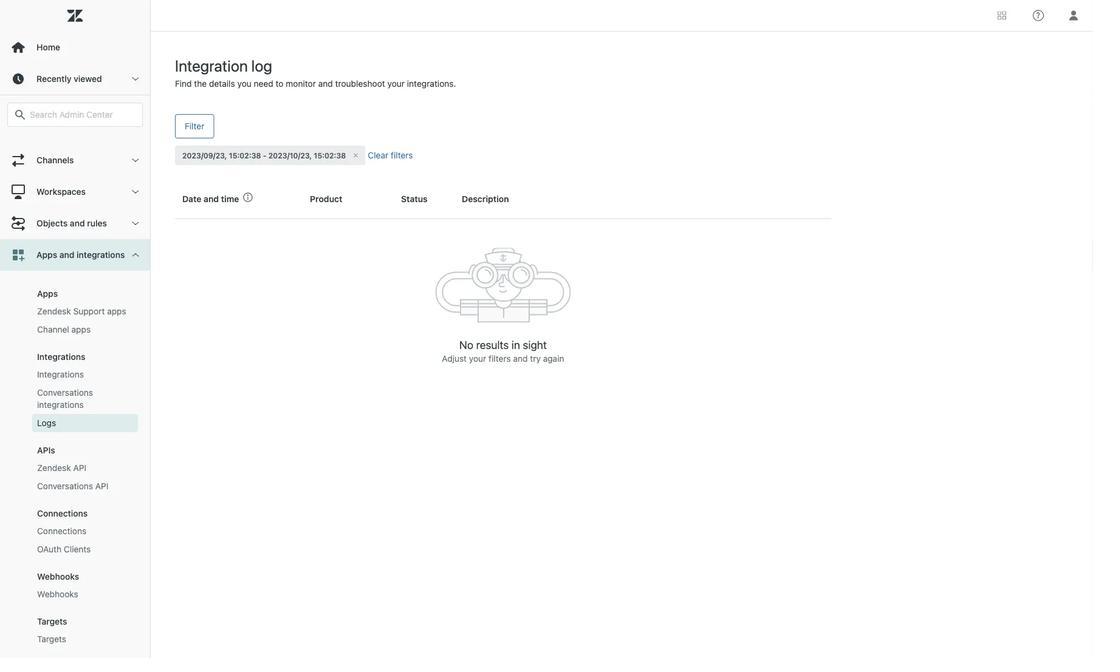 Task type: describe. For each thing, give the bounding box(es) containing it.
recently
[[36, 74, 71, 84]]

targets for 2nd targets element from the top of the 'apps and integrations' group
[[37, 635, 66, 645]]

api for conversations api
[[95, 482, 109, 492]]

user menu image
[[1066, 8, 1082, 23]]

channel apps link
[[32, 321, 138, 339]]

connections link
[[32, 523, 138, 541]]

1 targets element from the top
[[37, 617, 67, 627]]

people
[[36, 124, 64, 134]]

conversations api link
[[32, 478, 138, 496]]

integrations link
[[32, 366, 138, 384]]

and for objects
[[70, 218, 85, 229]]

tree inside primary element
[[0, 113, 150, 659]]

apps and integrations
[[36, 250, 125, 260]]

apis
[[37, 446, 55, 456]]

Search Admin Center field
[[30, 109, 135, 120]]

connections for the connections element in connections link
[[37, 527, 86, 537]]

1 horizontal spatial apps
[[107, 307, 126, 317]]

targets for second targets element from the bottom
[[37, 617, 67, 627]]

apps for apps 'element'
[[37, 289, 58, 299]]

conversations integrations link
[[32, 384, 138, 415]]

apps and integrations group
[[0, 271, 150, 659]]

workspaces button
[[0, 176, 150, 208]]

primary element
[[0, 0, 151, 659]]

rules
[[87, 218, 107, 229]]

2 webhooks element from the top
[[37, 589, 78, 601]]

conversations api element
[[37, 481, 109, 493]]

conversations api
[[37, 482, 109, 492]]

logs
[[37, 418, 56, 428]]

1 connections element from the top
[[37, 509, 88, 519]]

oauth clients link
[[32, 541, 138, 559]]

objects and rules
[[36, 218, 107, 229]]

help image
[[1033, 10, 1044, 21]]

api for zendesk api
[[73, 463, 86, 473]]

zendesk products image
[[998, 11, 1006, 20]]

zendesk for zendesk api
[[37, 463, 71, 473]]

conversations for integrations
[[37, 388, 93, 398]]

channel apps element
[[37, 324, 91, 336]]

integrations inside conversations integrations
[[37, 400, 84, 410]]

tree item inside primary element
[[0, 239, 150, 659]]

and for apps
[[59, 250, 74, 260]]

apps and integrations button
[[0, 239, 150, 271]]

conversations for api
[[37, 482, 93, 492]]

1 webhooks from the top
[[37, 572, 79, 582]]

connections element inside connections link
[[37, 526, 86, 538]]

workspaces
[[36, 187, 86, 197]]

zendesk support apps link
[[32, 303, 138, 321]]



Task type: vqa. For each thing, say whether or not it's contained in the screenshot.
THE WILL
no



Task type: locate. For each thing, give the bounding box(es) containing it.
1 conversations from the top
[[37, 388, 93, 398]]

connections
[[37, 509, 88, 519], [37, 527, 86, 537]]

logs element
[[37, 418, 56, 430]]

targets element up targets link
[[37, 617, 67, 627]]

1 vertical spatial webhooks
[[37, 590, 78, 600]]

1 vertical spatial integrations
[[37, 370, 84, 380]]

2 integrations from the top
[[37, 370, 84, 380]]

integrations
[[37, 352, 85, 362], [37, 370, 84, 380]]

channels button
[[0, 145, 150, 176]]

0 vertical spatial integrations element
[[37, 352, 85, 362]]

targets link
[[32, 631, 138, 649]]

tree
[[0, 113, 150, 659]]

objects
[[36, 218, 68, 229]]

zendesk down apis
[[37, 463, 71, 473]]

integrations element up conversations integrations
[[37, 369, 84, 381]]

recently viewed
[[36, 74, 102, 84]]

clients
[[64, 545, 91, 555]]

targets
[[37, 617, 67, 627], [37, 635, 66, 645]]

1 vertical spatial connections
[[37, 527, 86, 537]]

apps up channel
[[37, 289, 58, 299]]

1 vertical spatial integrations
[[37, 400, 84, 410]]

home
[[36, 42, 60, 52]]

support
[[73, 307, 105, 317]]

0 vertical spatial integrations
[[37, 352, 85, 362]]

and
[[70, 218, 85, 229], [59, 250, 74, 260]]

zendesk api link
[[32, 459, 138, 478]]

apps
[[36, 250, 57, 260], [37, 289, 58, 299]]

1 vertical spatial zendesk
[[37, 463, 71, 473]]

1 vertical spatial conversations
[[37, 482, 93, 492]]

apps down objects
[[36, 250, 57, 260]]

zendesk support apps
[[37, 307, 126, 317]]

integrations inside dropdown button
[[77, 250, 125, 260]]

0 horizontal spatial api
[[73, 463, 86, 473]]

apis element
[[37, 446, 55, 456]]

None search field
[[1, 103, 149, 127]]

integrations element
[[37, 352, 85, 362], [37, 369, 84, 381]]

targets inside targets link
[[37, 635, 66, 645]]

1 vertical spatial apps
[[37, 289, 58, 299]]

oauth
[[37, 545, 61, 555]]

home button
[[0, 32, 150, 63]]

0 vertical spatial api
[[73, 463, 86, 473]]

connections for 2nd the connections element from the bottom
[[37, 509, 88, 519]]

apps down zendesk support apps element
[[71, 325, 91, 335]]

1 vertical spatial targets element
[[37, 634, 66, 646]]

2 connections element from the top
[[37, 526, 86, 538]]

targets up targets link
[[37, 617, 67, 627]]

zendesk api element
[[37, 463, 86, 475]]

0 vertical spatial and
[[70, 218, 85, 229]]

none search field inside primary element
[[1, 103, 149, 127]]

1 vertical spatial api
[[95, 482, 109, 492]]

2 targets from the top
[[37, 635, 66, 645]]

2 connections from the top
[[37, 527, 86, 537]]

2 webhooks from the top
[[37, 590, 78, 600]]

0 vertical spatial apps
[[36, 250, 57, 260]]

zendesk
[[37, 307, 71, 317], [37, 463, 71, 473]]

zendesk support apps element
[[37, 306, 126, 318]]

zendesk up channel
[[37, 307, 71, 317]]

1 webhooks element from the top
[[37, 572, 79, 582]]

channel apps
[[37, 325, 91, 335]]

tree containing people
[[0, 113, 150, 659]]

conversations
[[37, 388, 93, 398], [37, 482, 93, 492]]

people button
[[0, 113, 150, 145]]

2 zendesk from the top
[[37, 463, 71, 473]]

2 targets element from the top
[[37, 634, 66, 646]]

connections element up oauth clients
[[37, 526, 86, 538]]

conversations integrations element
[[37, 387, 133, 411]]

0 vertical spatial connections element
[[37, 509, 88, 519]]

1 zendesk from the top
[[37, 307, 71, 317]]

and left rules
[[70, 218, 85, 229]]

api down zendesk api link
[[95, 482, 109, 492]]

1 vertical spatial targets
[[37, 635, 66, 645]]

zendesk api
[[37, 463, 86, 473]]

integrations for 1st integrations element from the top of the 'apps and integrations' group
[[37, 352, 85, 362]]

connections element up connections link
[[37, 509, 88, 519]]

0 vertical spatial webhooks element
[[37, 572, 79, 582]]

2 conversations from the top
[[37, 482, 93, 492]]

1 horizontal spatial api
[[95, 482, 109, 492]]

apps inside dropdown button
[[36, 250, 57, 260]]

oauth clients
[[37, 545, 91, 555]]

1 targets from the top
[[37, 617, 67, 627]]

1 integrations from the top
[[37, 352, 85, 362]]

and inside apps and integrations dropdown button
[[59, 250, 74, 260]]

conversations inside conversations api element
[[37, 482, 93, 492]]

1 connections from the top
[[37, 509, 88, 519]]

integrations up logs
[[37, 400, 84, 410]]

recently viewed button
[[0, 63, 150, 95]]

2 integrations element from the top
[[37, 369, 84, 381]]

integrations
[[77, 250, 125, 260], [37, 400, 84, 410]]

1 vertical spatial webhooks element
[[37, 589, 78, 601]]

viewed
[[74, 74, 102, 84]]

api
[[73, 463, 86, 473], [95, 482, 109, 492]]

0 vertical spatial targets
[[37, 617, 67, 627]]

integrations for first integrations element from the bottom
[[37, 370, 84, 380]]

1 vertical spatial apps
[[71, 325, 91, 335]]

0 vertical spatial apps
[[107, 307, 126, 317]]

1 vertical spatial integrations element
[[37, 369, 84, 381]]

1 vertical spatial and
[[59, 250, 74, 260]]

webhooks
[[37, 572, 79, 582], [37, 590, 78, 600]]

conversations down integrations link
[[37, 388, 93, 398]]

conversations inside conversations integrations element
[[37, 388, 93, 398]]

0 vertical spatial zendesk
[[37, 307, 71, 317]]

objects and rules button
[[0, 208, 150, 239]]

integrations down rules
[[77, 250, 125, 260]]

0 horizontal spatial apps
[[71, 325, 91, 335]]

channels
[[36, 155, 74, 165]]

apps right the support
[[107, 307, 126, 317]]

channel
[[37, 325, 69, 335]]

apps
[[107, 307, 126, 317], [71, 325, 91, 335]]

targets element down webhooks link
[[37, 634, 66, 646]]

apps inside group
[[37, 289, 58, 299]]

0 vertical spatial integrations
[[77, 250, 125, 260]]

integrations down 'channel apps' element
[[37, 352, 85, 362]]

1 vertical spatial connections element
[[37, 526, 86, 538]]

0 vertical spatial conversations
[[37, 388, 93, 398]]

tree item containing apps and integrations
[[0, 239, 150, 659]]

0 vertical spatial connections
[[37, 509, 88, 519]]

connections element
[[37, 509, 88, 519], [37, 526, 86, 538]]

connections up connections link
[[37, 509, 88, 519]]

and inside objects and rules dropdown button
[[70, 218, 85, 229]]

apps for apps and integrations
[[36, 250, 57, 260]]

apps element
[[37, 289, 58, 299]]

conversations down zendesk api element on the left bottom of the page
[[37, 482, 93, 492]]

oauth clients element
[[37, 544, 91, 556]]

api up conversations api link
[[73, 463, 86, 473]]

conversations integrations
[[37, 388, 93, 410]]

logs link
[[32, 415, 138, 433]]

zendesk for zendesk support apps
[[37, 307, 71, 317]]

targets down webhooks link
[[37, 635, 66, 645]]

connections up oauth clients
[[37, 527, 86, 537]]

0 vertical spatial targets element
[[37, 617, 67, 627]]

and down objects and rules
[[59, 250, 74, 260]]

integrations up conversations integrations
[[37, 370, 84, 380]]

targets element
[[37, 617, 67, 627], [37, 634, 66, 646]]

webhooks link
[[32, 586, 138, 604]]

tree item
[[0, 239, 150, 659]]

webhooks element
[[37, 572, 79, 582], [37, 589, 78, 601]]

0 vertical spatial webhooks
[[37, 572, 79, 582]]

1 integrations element from the top
[[37, 352, 85, 362]]

integrations element down 'channel apps' element
[[37, 352, 85, 362]]



